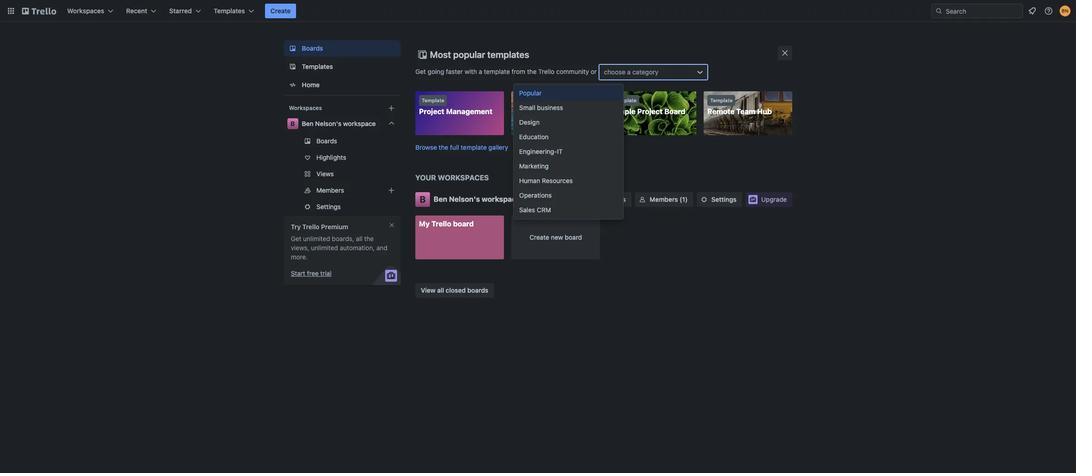 Task type: describe. For each thing, give the bounding box(es) containing it.
board
[[665, 107, 686, 116]]

remote
[[708, 107, 735, 116]]

templates link
[[284, 58, 401, 75]]

with
[[465, 67, 477, 75]]

workspaces inside dropdown button
[[67, 7, 104, 15]]

category
[[633, 68, 659, 76]]

templates
[[487, 49, 529, 60]]

1 vertical spatial template
[[461, 143, 487, 151]]

start free trial button
[[291, 269, 332, 278]]

board for create new board
[[565, 233, 582, 241]]

your workspaces
[[415, 173, 489, 182]]

human resources
[[519, 177, 573, 185]]

all inside try trello premium get unlimited boards, all the views, unlimited automation, and more.
[[356, 235, 363, 243]]

1 horizontal spatial nelson's
[[449, 195, 480, 203]]

premium
[[321, 223, 349, 231]]

0 vertical spatial views link
[[284, 167, 401, 181]]

from
[[512, 67, 525, 75]]

0 horizontal spatial settings link
[[284, 200, 401, 214]]

project inside template simple project board
[[637, 107, 663, 116]]

0 vertical spatial get
[[415, 67, 426, 75]]

new
[[551, 233, 563, 241]]

1 vertical spatial views
[[608, 195, 626, 203]]

template board image
[[287, 61, 298, 72]]

1 vertical spatial workspaces
[[289, 105, 322, 112]]

members link
[[284, 183, 401, 198]]

choose
[[604, 68, 626, 76]]

0 vertical spatial unlimited
[[303, 235, 330, 243]]

sales
[[519, 206, 535, 214]]

template for project
[[422, 97, 444, 103]]

upgrade
[[761, 195, 787, 203]]

0 vertical spatial boards
[[302, 44, 323, 52]]

templates inside popup button
[[214, 7, 245, 15]]

project inside template project management
[[419, 107, 444, 116]]

workspaces button
[[62, 4, 119, 18]]

popular
[[519, 89, 542, 97]]

1 vertical spatial the
[[439, 143, 448, 151]]

create for create new board
[[530, 233, 549, 241]]

start
[[291, 270, 306, 277]]

small
[[519, 104, 535, 112]]

3 sm image from the left
[[700, 195, 709, 204]]

template for remote
[[710, 97, 733, 103]]

view all closed boards
[[421, 287, 488, 294]]

browse the full template gallery
[[415, 143, 508, 151]]

hub
[[757, 107, 772, 116]]

home
[[302, 81, 320, 89]]

starred
[[169, 7, 192, 15]]

1 sm image from the left
[[551, 195, 560, 204]]

members (1)
[[650, 195, 688, 203]]

popular
[[453, 49, 485, 60]]

operations
[[519, 191, 552, 199]]

search image
[[936, 7, 943, 15]]

all inside view all closed boards 'button'
[[437, 287, 444, 294]]

my trello board
[[419, 220, 474, 228]]

boards
[[467, 287, 488, 294]]

upgrade button
[[746, 192, 792, 207]]

home link
[[284, 77, 401, 93]]

0 vertical spatial ben
[[302, 120, 314, 128]]

1 horizontal spatial settings
[[712, 195, 737, 203]]

resources
[[542, 177, 573, 185]]

get going faster with a template from the trello community or
[[415, 67, 599, 75]]

the for try trello premium get unlimited boards, all the views, unlimited automation, and more.
[[364, 235, 374, 243]]

0 vertical spatial nelson's
[[315, 120, 342, 128]]

business
[[537, 104, 563, 112]]

starred button
[[164, 4, 206, 18]]

board image
[[287, 43, 298, 54]]

workspaces
[[438, 173, 489, 182]]

(1)
[[680, 195, 688, 203]]

most popular templates
[[430, 49, 529, 60]]

gallery
[[488, 143, 508, 151]]

0 horizontal spatial a
[[479, 67, 482, 75]]

1 vertical spatial boards
[[317, 137, 337, 145]]

and
[[377, 244, 388, 252]]

create button
[[265, 4, 296, 18]]

try
[[291, 223, 301, 231]]

2 boards link from the top
[[284, 134, 401, 149]]

trial
[[321, 270, 332, 277]]

1 horizontal spatial ben
[[434, 195, 447, 203]]

1 horizontal spatial b
[[420, 194, 426, 205]]

most
[[430, 49, 451, 60]]

crm
[[537, 206, 551, 214]]

2 sm image from the left
[[638, 195, 647, 204]]

1 boards link from the top
[[284, 40, 401, 57]]

small business
[[519, 104, 563, 112]]

1 horizontal spatial settings link
[[697, 192, 742, 207]]

recent
[[126, 7, 147, 15]]

1 horizontal spatial a
[[627, 68, 631, 76]]

view
[[421, 287, 436, 294]]

trello for my trello board
[[432, 220, 451, 228]]

0 horizontal spatial views
[[317, 170, 334, 178]]

template for kanban
[[518, 97, 541, 103]]

Search field
[[943, 4, 1023, 18]]



Task type: locate. For each thing, give the bounding box(es) containing it.
0 horizontal spatial settings
[[317, 203, 341, 211]]

create inside button
[[271, 7, 291, 15]]

template kanban template
[[515, 97, 577, 116]]

b down the your
[[420, 194, 426, 205]]

faster
[[446, 67, 463, 75]]

1 vertical spatial board
[[565, 233, 582, 241]]

board right new
[[565, 233, 582, 241]]

settings up premium at the left
[[317, 203, 341, 211]]

sm image down the resources
[[551, 195, 560, 204]]

trello right 'my'
[[432, 220, 451, 228]]

0 horizontal spatial workspace
[[343, 120, 376, 128]]

unlimited down boards,
[[311, 244, 338, 252]]

create up the board image
[[271, 7, 291, 15]]

going
[[428, 67, 444, 75]]

1 horizontal spatial get
[[415, 67, 426, 75]]

2 horizontal spatial trello
[[538, 67, 555, 75]]

automation,
[[340, 244, 375, 252]]

start free trial
[[291, 270, 332, 277]]

0 vertical spatial template
[[484, 67, 510, 75]]

trello right try
[[303, 223, 320, 231]]

templates button
[[208, 4, 260, 18]]

ben nelson's workspace down workspaces
[[434, 195, 520, 203]]

1 vertical spatial get
[[291, 235, 302, 243]]

0 horizontal spatial create
[[271, 7, 291, 15]]

ben nelson (bennelson96) image
[[1060, 5, 1071, 16]]

0 vertical spatial views
[[317, 170, 334, 178]]

board right 'my'
[[453, 220, 474, 228]]

members
[[317, 186, 344, 194], [650, 195, 678, 203]]

1 vertical spatial unlimited
[[311, 244, 338, 252]]

the left full
[[439, 143, 448, 151]]

template for simple
[[614, 97, 637, 103]]

unlimited up the views,
[[303, 235, 330, 243]]

your
[[415, 173, 436, 182]]

marketing
[[519, 162, 549, 170]]

ben nelson's workspace up highlights link
[[302, 120, 376, 128]]

settings right (1) at the right of the page
[[712, 195, 737, 203]]

1 vertical spatial all
[[437, 287, 444, 294]]

1 horizontal spatial views link
[[593, 192, 632, 207]]

0 vertical spatial board
[[453, 220, 474, 228]]

workspace up sales
[[482, 195, 520, 203]]

settings link
[[697, 192, 742, 207], [284, 200, 401, 214]]

the for get going faster with a template from the trello community or
[[527, 67, 537, 75]]

views
[[317, 170, 334, 178], [608, 195, 626, 203]]

1 horizontal spatial views
[[608, 195, 626, 203]]

boards link
[[284, 40, 401, 57], [284, 134, 401, 149]]

it
[[557, 148, 563, 155]]

1 vertical spatial boards link
[[284, 134, 401, 149]]

1 horizontal spatial members
[[650, 195, 678, 203]]

design
[[519, 118, 540, 126]]

0 vertical spatial b
[[291, 120, 295, 128]]

my trello board link
[[415, 215, 504, 259]]

closed
[[446, 287, 466, 294]]

0 vertical spatial workspaces
[[67, 7, 104, 15]]

home image
[[287, 80, 298, 90]]

settings
[[712, 195, 737, 203], [317, 203, 341, 211]]

settings link right (1) at the right of the page
[[697, 192, 742, 207]]

free
[[307, 270, 319, 277]]

1 horizontal spatial workspaces
[[289, 105, 322, 112]]

boards right the board image
[[302, 44, 323, 52]]

0 vertical spatial members
[[317, 186, 344, 194]]

0 notifications image
[[1027, 5, 1038, 16]]

0 horizontal spatial workspaces
[[67, 7, 104, 15]]

2 project from the left
[[637, 107, 663, 116]]

0 horizontal spatial get
[[291, 235, 302, 243]]

template remote team hub
[[708, 97, 772, 116]]

0 horizontal spatial sm image
[[551, 195, 560, 204]]

template right kanban
[[544, 107, 577, 116]]

trello inside try trello premium get unlimited boards, all the views, unlimited automation, and more.
[[303, 223, 320, 231]]

board
[[453, 220, 474, 228], [565, 233, 582, 241]]

boards up highlights
[[317, 137, 337, 145]]

0 horizontal spatial ben
[[302, 120, 314, 128]]

1 horizontal spatial sm image
[[638, 195, 647, 204]]

0 horizontal spatial views link
[[284, 167, 401, 181]]

2 horizontal spatial the
[[527, 67, 537, 75]]

template down templates
[[484, 67, 510, 75]]

highlights link
[[284, 150, 401, 165]]

1 vertical spatial b
[[420, 194, 426, 205]]

1 project from the left
[[419, 107, 444, 116]]

sm image left members (1)
[[638, 195, 647, 204]]

1 vertical spatial workspace
[[482, 195, 520, 203]]

0 horizontal spatial trello
[[303, 223, 320, 231]]

ben
[[302, 120, 314, 128], [434, 195, 447, 203]]

views,
[[291, 244, 310, 252]]

browse
[[415, 143, 437, 151]]

view all closed boards button
[[415, 283, 494, 298]]

workspaces
[[67, 7, 104, 15], [289, 105, 322, 112]]

simple
[[611, 107, 636, 116]]

ben nelson's workspace
[[302, 120, 376, 128], [434, 195, 520, 203]]

project up browse
[[419, 107, 444, 116]]

the right from
[[527, 67, 537, 75]]

workspace up highlights link
[[343, 120, 376, 128]]

my
[[419, 220, 430, 228]]

create left new
[[530, 233, 549, 241]]

0 horizontal spatial all
[[356, 235, 363, 243]]

0 vertical spatial create
[[271, 7, 291, 15]]

1 vertical spatial ben nelson's workspace
[[434, 195, 520, 203]]

template down popular
[[518, 97, 541, 103]]

template inside template simple project board
[[614, 97, 637, 103]]

1 horizontal spatial templates
[[302, 63, 333, 70]]

template inside "template remote team hub"
[[710, 97, 733, 103]]

a right with
[[479, 67, 482, 75]]

sm image
[[551, 195, 560, 204], [638, 195, 647, 204], [700, 195, 709, 204]]

1 horizontal spatial board
[[565, 233, 582, 241]]

workspace
[[343, 120, 376, 128], [482, 195, 520, 203]]

full
[[450, 143, 459, 151]]

template simple project board
[[611, 97, 686, 116]]

ben down home
[[302, 120, 314, 128]]

nelson's down workspaces
[[449, 195, 480, 203]]

management
[[446, 107, 493, 116]]

community
[[556, 67, 589, 75]]

get up the views,
[[291, 235, 302, 243]]

1 horizontal spatial the
[[439, 143, 448, 151]]

project left board
[[637, 107, 663, 116]]

get inside try trello premium get unlimited boards, all the views, unlimited automation, and more.
[[291, 235, 302, 243]]

1 vertical spatial nelson's
[[449, 195, 480, 203]]

education
[[519, 133, 549, 141]]

open information menu image
[[1044, 6, 1053, 16]]

0 vertical spatial boards link
[[284, 40, 401, 57]]

1 horizontal spatial create
[[530, 233, 549, 241]]

0 horizontal spatial b
[[291, 120, 295, 128]]

a right choose
[[627, 68, 631, 76]]

2 vertical spatial the
[[364, 235, 374, 243]]

boards
[[302, 44, 323, 52], [317, 137, 337, 145]]

2 horizontal spatial sm image
[[700, 195, 709, 204]]

1 horizontal spatial workspace
[[482, 195, 520, 203]]

all right view
[[437, 287, 444, 294]]

create a workspace image
[[386, 103, 397, 114]]

1 vertical spatial members
[[650, 195, 678, 203]]

0 horizontal spatial board
[[453, 220, 474, 228]]

template project management
[[419, 97, 493, 116]]

1 vertical spatial ben
[[434, 195, 447, 203]]

sales crm
[[519, 206, 551, 214]]

back to home image
[[22, 4, 56, 18]]

sm image right (1) at the right of the page
[[700, 195, 709, 204]]

boards link up templates link
[[284, 40, 401, 57]]

trello left community
[[538, 67, 555, 75]]

human
[[519, 177, 540, 185]]

members down highlights
[[317, 186, 344, 194]]

0 vertical spatial workspace
[[343, 120, 376, 128]]

1 horizontal spatial project
[[637, 107, 663, 116]]

get left the going at the left top of page
[[415, 67, 426, 75]]

trello for try trello premium get unlimited boards, all the views, unlimited automation, and more.
[[303, 223, 320, 231]]

template up simple
[[614, 97, 637, 103]]

choose a category
[[604, 68, 659, 76]]

the
[[527, 67, 537, 75], [439, 143, 448, 151], [364, 235, 374, 243]]

0 vertical spatial the
[[527, 67, 537, 75]]

template down the going at the left top of page
[[422, 97, 444, 103]]

nelson's
[[315, 120, 342, 128], [449, 195, 480, 203]]

1 vertical spatial templates
[[302, 63, 333, 70]]

boards,
[[332, 235, 354, 243]]

get
[[415, 67, 426, 75], [291, 235, 302, 243]]

settings link down members link
[[284, 200, 401, 214]]

1 vertical spatial views link
[[593, 192, 632, 207]]

a
[[479, 67, 482, 75], [627, 68, 631, 76]]

recent button
[[121, 4, 162, 18]]

members for members
[[317, 186, 344, 194]]

board for my trello board
[[453, 220, 474, 228]]

more.
[[291, 253, 308, 261]]

or
[[591, 67, 597, 75]]

engineering-it
[[519, 148, 563, 155]]

template inside template project management
[[422, 97, 444, 103]]

create new board
[[530, 233, 582, 241]]

the inside try trello premium get unlimited boards, all the views, unlimited automation, and more.
[[364, 235, 374, 243]]

templates up home
[[302, 63, 333, 70]]

browse the full template gallery link
[[415, 143, 508, 151]]

try trello premium get unlimited boards, all the views, unlimited automation, and more.
[[291, 223, 388, 261]]

b down home image
[[291, 120, 295, 128]]

template
[[422, 97, 444, 103], [518, 97, 541, 103], [614, 97, 637, 103], [710, 97, 733, 103], [544, 107, 577, 116]]

0 horizontal spatial templates
[[214, 7, 245, 15]]

members for members (1)
[[650, 195, 678, 203]]

project
[[419, 107, 444, 116], [637, 107, 663, 116]]

all up automation,
[[356, 235, 363, 243]]

template up the remote
[[710, 97, 733, 103]]

0 horizontal spatial members
[[317, 186, 344, 194]]

engineering-
[[519, 148, 557, 155]]

1 horizontal spatial trello
[[432, 220, 451, 228]]

0 horizontal spatial the
[[364, 235, 374, 243]]

ben down your workspaces
[[434, 195, 447, 203]]

0 horizontal spatial ben nelson's workspace
[[302, 120, 376, 128]]

team
[[736, 107, 756, 116]]

the up automation,
[[364, 235, 374, 243]]

0 horizontal spatial nelson's
[[315, 120, 342, 128]]

templates right starred popup button on the left of the page
[[214, 7, 245, 15]]

0 horizontal spatial project
[[419, 107, 444, 116]]

1 horizontal spatial all
[[437, 287, 444, 294]]

template right full
[[461, 143, 487, 151]]

create
[[271, 7, 291, 15], [530, 233, 549, 241]]

kanban
[[515, 107, 542, 116]]

primary element
[[0, 0, 1076, 22]]

1 horizontal spatial ben nelson's workspace
[[434, 195, 520, 203]]

template
[[484, 67, 510, 75], [461, 143, 487, 151]]

highlights
[[317, 154, 346, 161]]

members left (1) at the right of the page
[[650, 195, 678, 203]]

0 vertical spatial templates
[[214, 7, 245, 15]]

views link
[[284, 167, 401, 181], [593, 192, 632, 207]]

1 vertical spatial create
[[530, 233, 549, 241]]

0 vertical spatial all
[[356, 235, 363, 243]]

all
[[356, 235, 363, 243], [437, 287, 444, 294]]

add image
[[386, 185, 397, 196]]

create for create
[[271, 7, 291, 15]]

nelson's up highlights
[[315, 120, 342, 128]]

b
[[291, 120, 295, 128], [420, 194, 426, 205]]

boards link up highlights link
[[284, 134, 401, 149]]

0 vertical spatial ben nelson's workspace
[[302, 120, 376, 128]]



Task type: vqa. For each thing, say whether or not it's contained in the screenshot.
rightmost all
yes



